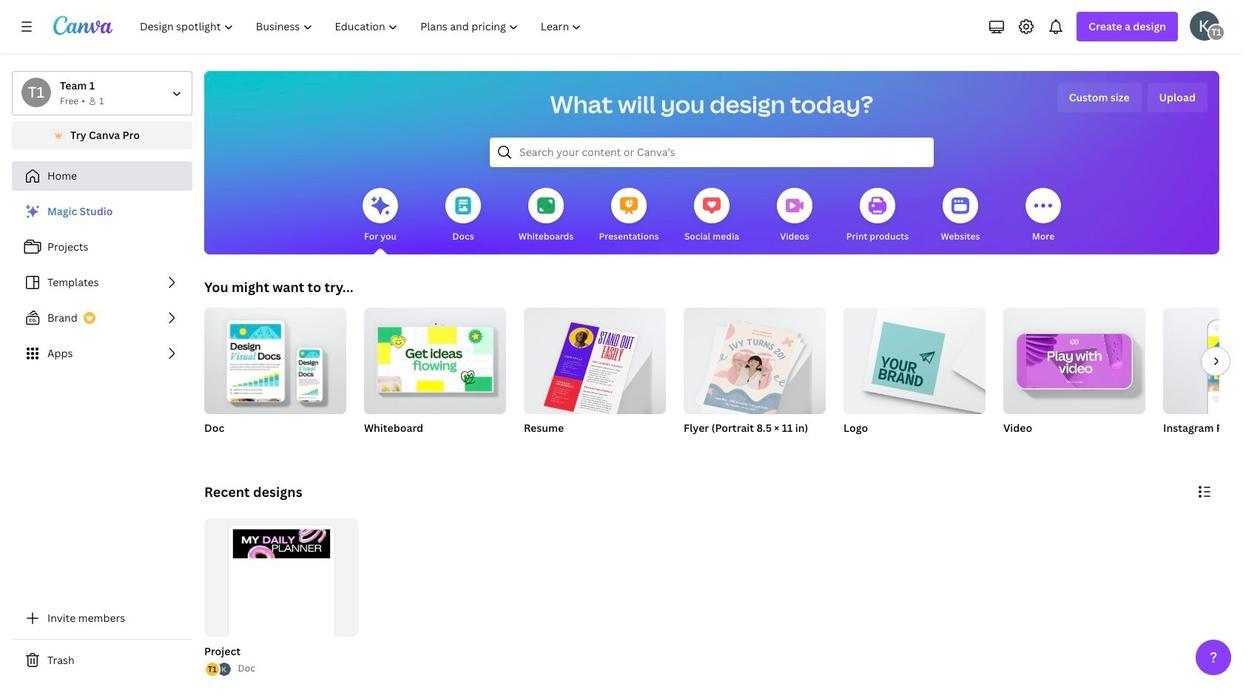 Task type: locate. For each thing, give the bounding box(es) containing it.
group
[[204, 302, 346, 454], [204, 302, 346, 414], [364, 302, 506, 454], [364, 302, 506, 414], [524, 302, 666, 454], [524, 302, 666, 421], [684, 302, 826, 454], [684, 302, 826, 419], [844, 302, 986, 454], [844, 302, 986, 414], [1004, 302, 1146, 454], [1004, 302, 1146, 414], [1163, 308, 1243, 454], [1163, 308, 1243, 414], [201, 519, 359, 678], [204, 519, 359, 676]]

team 1 image
[[1208, 24, 1226, 41], [21, 78, 51, 107]]

1 vertical spatial team 1 element
[[21, 78, 51, 107]]

0 horizontal spatial list
[[12, 197, 192, 369]]

0 vertical spatial team 1 image
[[1208, 24, 1226, 41]]

Switch to another team button
[[12, 71, 192, 115]]

team 1 element inside switch to another team button
[[21, 78, 51, 107]]

top level navigation element
[[130, 12, 595, 41]]

1 vertical spatial team 1 image
[[21, 78, 51, 107]]

1 horizontal spatial team 1 image
[[1208, 24, 1226, 41]]

team 1 image for rightmost team 1 element
[[1208, 24, 1226, 41]]

0 vertical spatial team 1 element
[[1208, 24, 1226, 41]]

team 1 image for team 1 element within switch to another team button
[[21, 78, 51, 107]]

0 horizontal spatial team 1 image
[[21, 78, 51, 107]]

None search field
[[490, 138, 934, 167]]

Search search field
[[520, 138, 904, 167]]

0 horizontal spatial team 1 element
[[21, 78, 51, 107]]

0 vertical spatial list
[[12, 197, 192, 369]]

team 1 image inside switch to another team button
[[21, 78, 51, 107]]

1 vertical spatial list
[[204, 662, 232, 678]]

list
[[12, 197, 192, 369], [204, 662, 232, 678]]

1 horizontal spatial list
[[204, 662, 232, 678]]

team 1 element
[[1208, 24, 1226, 41], [21, 78, 51, 107]]



Task type: describe. For each thing, give the bounding box(es) containing it.
kendall parks image
[[1190, 11, 1220, 41]]

1 horizontal spatial team 1 element
[[1208, 24, 1226, 41]]



Task type: vqa. For each thing, say whether or not it's contained in the screenshot.
top Team 1 icon
yes



